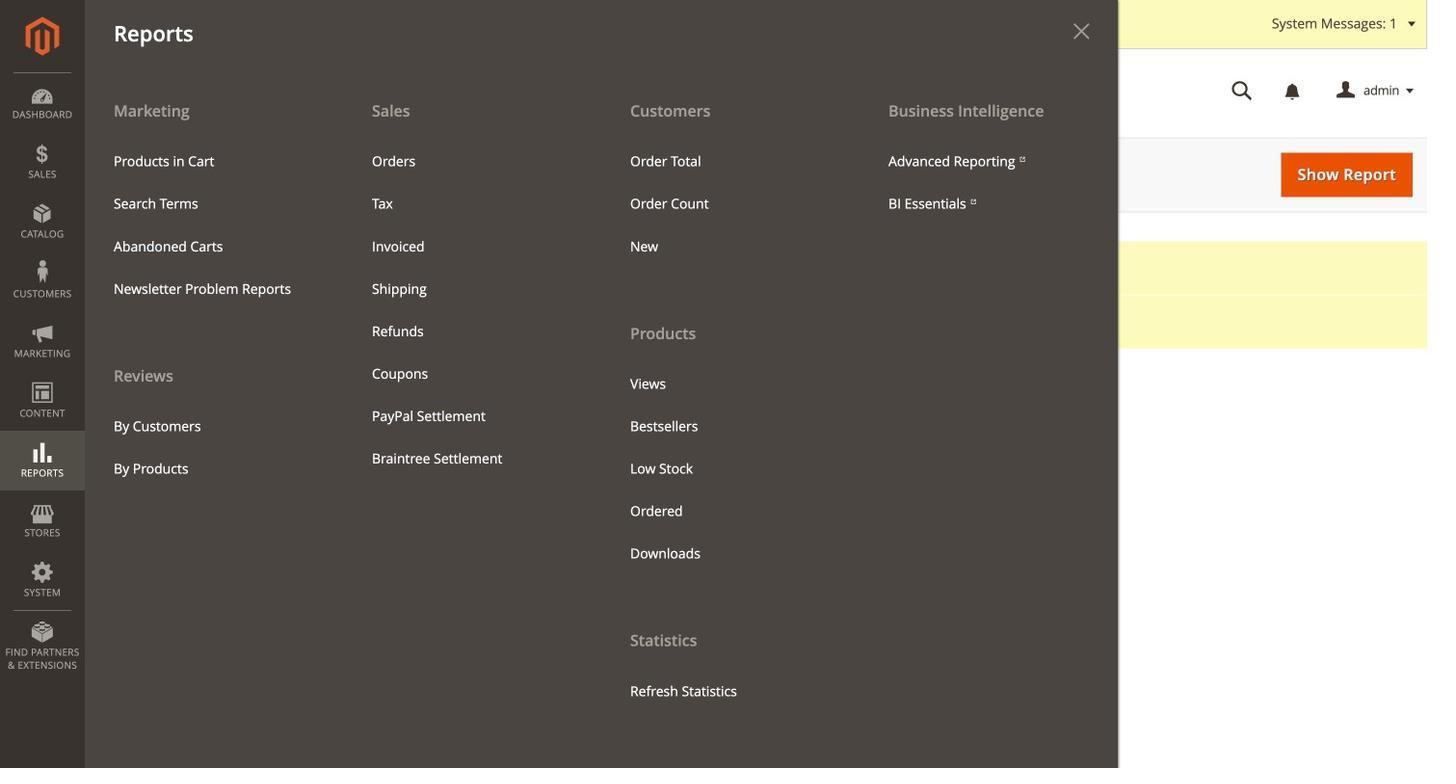 Task type: describe. For each thing, give the bounding box(es) containing it.
magento admin panel image
[[26, 16, 59, 56]]



Task type: locate. For each thing, give the bounding box(es) containing it.
None text field
[[449, 542, 594, 574]]

menu bar
[[0, 0, 1118, 768]]

None text field
[[449, 602, 594, 634]]

menu
[[85, 89, 1118, 768], [85, 89, 343, 490], [601, 89, 860, 713], [99, 140, 329, 310], [358, 140, 587, 480], [616, 140, 845, 268], [874, 140, 1104, 225], [616, 363, 845, 575], [99, 405, 329, 490]]



